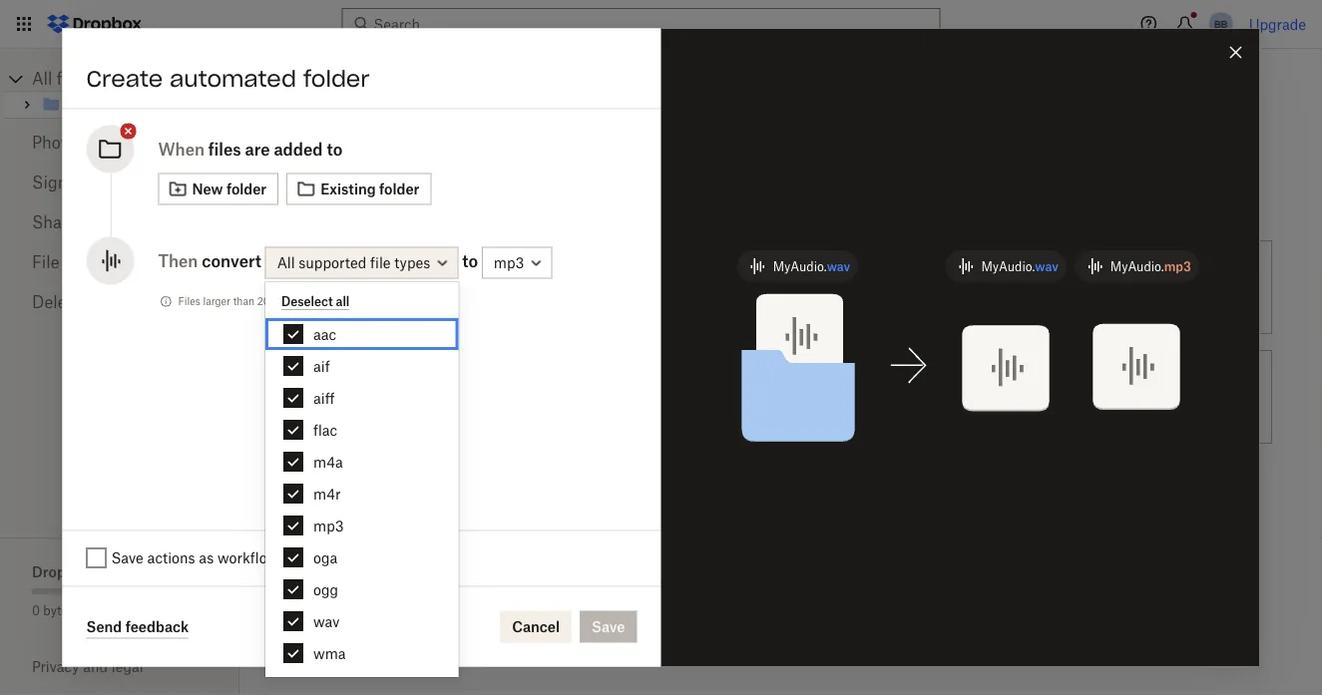 Task type: locate. For each thing, give the bounding box(es) containing it.
an left the "image"
[[414, 378, 430, 395]]

all up "files larger than 2048mb will not be converted"
[[277, 254, 295, 271]]

0 horizontal spatial an
[[317, 193, 338, 214]]

files right the sort
[[533, 268, 561, 285]]

an for choose
[[414, 378, 430, 395]]

folder
[[303, 64, 370, 92]]

choose up audio in the left of the page
[[360, 488, 410, 505]]

deselect all
[[282, 295, 350, 310]]

convert for choose a file format to convert audio files to
[[515, 488, 564, 505]]

a down rule
[[751, 378, 758, 395]]

0 vertical spatial file
[[370, 254, 391, 271]]

actions
[[147, 550, 195, 567]]

file left types
[[370, 254, 391, 271]]

1 myaudio. wav from the left
[[773, 259, 851, 274]]

get more space image
[[155, 598, 179, 622]]

files right renames
[[855, 279, 883, 296]]

choose a category to sort files by button
[[272, 233, 608, 342]]

file for choose a file format to convert videos to
[[762, 378, 783, 395]]

a for choose a category to sort files by
[[414, 268, 422, 285]]

0 horizontal spatial mp3
[[313, 518, 344, 535]]

files are added to
[[208, 139, 343, 159]]

1 horizontal spatial mp3
[[1165, 259, 1192, 274]]

save
[[111, 550, 144, 567]]

0
[[32, 604, 40, 619]]

convert files to pdfs button
[[944, 233, 1281, 342]]

1 vertical spatial file
[[762, 378, 783, 395]]

file inside choose a file format to convert videos to
[[762, 378, 783, 395]]

myaudio. wav up renames
[[773, 259, 851, 274]]

choose a category to sort files by
[[360, 268, 561, 307]]

myaudio. up convert
[[982, 259, 1036, 274]]

format inside choose an image format to convert files to
[[479, 378, 523, 395]]

1 vertical spatial all
[[277, 254, 295, 271]]

choose a file format to convert videos to button
[[608, 342, 944, 452]]

an inside choose an image format to convert files to
[[414, 378, 430, 395]]

2 myaudio. wav from the left
[[982, 259, 1059, 274]]

wav down ogg
[[313, 614, 340, 630]]

privacy
[[32, 659, 79, 676]]

0 vertical spatial all
[[32, 69, 52, 88]]

format for files
[[479, 378, 523, 395]]

1 vertical spatial an
[[414, 378, 430, 395]]

0 vertical spatial an
[[317, 193, 338, 214]]

wma
[[313, 645, 346, 662]]

0 bytes of 2 gb used
[[32, 604, 151, 619]]

format inside "choose a file format to convert audio files to"
[[450, 488, 494, 505]]

file up mp3 checkbox item
[[426, 488, 446, 505]]

wav
[[827, 259, 851, 274], [1036, 259, 1059, 274], [313, 614, 340, 630]]

all inside popup button
[[277, 254, 295, 271]]

myaudio. up 'pdfs'
[[1111, 259, 1165, 274]]

dropbox logo - go to the homepage image
[[40, 8, 149, 40]]

larger
[[203, 296, 231, 308]]

dropbox basic
[[32, 564, 131, 581]]

than
[[233, 296, 255, 308]]

legal
[[112, 659, 143, 676]]

not
[[321, 296, 337, 308]]

files inside tree
[[57, 69, 88, 88]]

workflow
[[218, 550, 279, 567]]

choose an image format to convert files to
[[360, 378, 540, 417]]

file requests
[[32, 253, 129, 272]]

file inside popup button
[[370, 254, 391, 271]]

an right add
[[317, 193, 338, 214]]

choose a file format to convert audio files to button
[[272, 452, 608, 562]]

template
[[282, 550, 341, 567]]

a right set
[[723, 279, 731, 296]]

file inside "choose a file format to convert audio files to"
[[426, 488, 446, 505]]

file
[[370, 254, 391, 271], [762, 378, 783, 395], [426, 488, 446, 505]]

0 horizontal spatial all
[[32, 69, 52, 88]]

shared link
[[32, 203, 208, 243]]

be
[[339, 296, 351, 308]]

m4r checkbox item
[[266, 478, 459, 510]]

2 horizontal spatial myaudio.
[[1111, 259, 1165, 274]]

convert inside choose an image format to convert files to
[[360, 400, 410, 417]]

2 myaudio. from the left
[[982, 259, 1036, 274]]

choose inside choose an image format to convert files to
[[360, 378, 410, 395]]

ogg
[[313, 582, 339, 599]]

convert inside choose a file format to convert videos to
[[851, 378, 900, 395]]

format
[[479, 378, 523, 395], [786, 378, 830, 395], [450, 488, 494, 505]]

choose up converted
[[360, 268, 410, 285]]

renames
[[794, 279, 851, 296]]

convert
[[1033, 279, 1086, 296]]

choose for videos
[[697, 378, 747, 395]]

signatures link
[[32, 163, 208, 203]]

all inside tree
[[32, 69, 52, 88]]

mp3 up 'pdfs'
[[1165, 259, 1192, 274]]

file for all supported file types
[[370, 254, 391, 271]]

1 horizontal spatial an
[[414, 378, 430, 395]]

1 horizontal spatial file
[[426, 488, 446, 505]]

myaudio. up set a rule that renames files
[[773, 259, 827, 274]]

mp3 down m4r
[[313, 518, 344, 535]]

myaudio. mp3
[[1111, 259, 1192, 274]]

sort
[[504, 268, 529, 285]]

2 horizontal spatial file
[[762, 378, 783, 395]]

0 horizontal spatial myaudio.
[[773, 259, 827, 274]]

mp3 inside create automated folder dialog
[[1165, 259, 1192, 274]]

wav up renames
[[827, 259, 851, 274]]

privacy and legal link
[[32, 659, 240, 676]]

a inside choose a category to sort files by
[[414, 268, 422, 285]]

files down dropbox logo - go to the homepage
[[57, 69, 88, 88]]

1 vertical spatial mp3
[[313, 518, 344, 535]]

myaudio.
[[773, 259, 827, 274], [982, 259, 1036, 274], [1111, 259, 1165, 274]]

all up photos
[[32, 69, 52, 88]]

choose up videos in the right bottom of the page
[[697, 378, 747, 395]]

deselect
[[282, 295, 333, 310]]

a inside "choose a file format to convert audio files to"
[[414, 488, 422, 505]]

add an automation main content
[[272, 113, 1323, 696]]

set a rule that renames files
[[697, 279, 883, 296]]

flac
[[313, 422, 338, 439]]

files right unzip on the right bottom of the page
[[1076, 389, 1103, 406]]

wav up convert
[[1036, 259, 1059, 274]]

wav checkbox item
[[266, 606, 459, 638]]

files inside "choose a file format to convert audio files to"
[[401, 510, 428, 527]]

convert inside "choose a file format to convert audio files to"
[[515, 488, 564, 505]]

file down set a rule that renames files button
[[762, 378, 783, 395]]

add
[[280, 193, 312, 214]]

pdfs
[[1138, 279, 1173, 296]]

0 horizontal spatial wav
[[313, 614, 340, 630]]

0 vertical spatial mp3
[[1165, 259, 1192, 274]]

oga checkbox item
[[266, 542, 459, 574]]

then
[[158, 251, 198, 271]]

choose inside choose a category to sort files by
[[360, 268, 410, 285]]

convert
[[202, 251, 261, 271], [851, 378, 900, 395], [360, 400, 410, 417], [515, 488, 564, 505]]

0 horizontal spatial file
[[370, 254, 391, 271]]

files left are on the top left of the page
[[208, 139, 241, 159]]

unzip files
[[1033, 389, 1103, 406]]

files down the "image"
[[414, 400, 441, 417]]

an for add
[[317, 193, 338, 214]]

audio
[[360, 510, 397, 527]]

ogg checkbox item
[[266, 574, 459, 606]]

choose up flac checkbox item
[[360, 378, 410, 395]]

1 horizontal spatial wav
[[827, 259, 851, 274]]

a inside choose a file format to convert videos to
[[751, 378, 758, 395]]

a
[[414, 268, 422, 285], [723, 279, 731, 296], [751, 378, 758, 395], [414, 488, 422, 505]]

2 vertical spatial file
[[426, 488, 446, 505]]

global header element
[[0, 0, 1323, 49]]

format inside choose a file format to convert videos to
[[786, 378, 830, 395]]

of
[[77, 604, 88, 619]]

aif checkbox item
[[266, 350, 459, 382]]

1 horizontal spatial all
[[277, 254, 295, 271]]

1 horizontal spatial myaudio. wav
[[982, 259, 1059, 274]]

files right audio in the left of the page
[[401, 510, 428, 527]]

choose for files
[[360, 378, 410, 395]]

mp3
[[1165, 259, 1192, 274], [313, 518, 344, 535]]

all files
[[32, 69, 88, 88]]

category
[[426, 268, 483, 285]]

basic
[[94, 564, 131, 581]]

a up mp3 checkbox item
[[414, 488, 422, 505]]

supported
[[299, 254, 367, 271]]

mp3 checkbox item
[[266, 510, 459, 542]]

myaudio. wav
[[773, 259, 851, 274], [982, 259, 1059, 274]]

rule
[[735, 279, 760, 296]]

0 horizontal spatial myaudio. wav
[[773, 259, 851, 274]]

all
[[32, 69, 52, 88], [277, 254, 295, 271]]

all files tree
[[3, 67, 240, 119]]

choose for by
[[360, 268, 410, 285]]

1 horizontal spatial myaudio.
[[982, 259, 1036, 274]]

aac checkbox item
[[266, 318, 459, 350]]

files inside choose an image format to convert files to
[[414, 400, 441, 417]]

m4a
[[313, 454, 343, 471]]

deleted
[[32, 293, 91, 312]]

all for all files
[[32, 69, 52, 88]]

choose inside choose a file format to convert videos to
[[697, 378, 747, 395]]

photos
[[32, 133, 84, 152]]

are
[[245, 139, 270, 159]]

files inside button
[[1076, 389, 1103, 406]]

choose for audio
[[360, 488, 410, 505]]

myaudio. wav up convert
[[982, 259, 1059, 274]]

choose
[[360, 268, 410, 285], [360, 378, 410, 395], [697, 378, 747, 395], [360, 488, 410, 505]]

and
[[83, 659, 108, 676]]

used
[[124, 604, 151, 619]]

a left 'category'
[[414, 268, 422, 285]]

files right convert
[[1090, 279, 1117, 296]]

2 horizontal spatial wav
[[1036, 259, 1059, 274]]

files
[[57, 69, 88, 88], [208, 139, 241, 159], [533, 268, 561, 285], [855, 279, 883, 296], [1090, 279, 1117, 296], [95, 293, 127, 312], [1076, 389, 1103, 406], [414, 400, 441, 417], [401, 510, 428, 527]]

image
[[434, 378, 475, 395]]

choose inside "choose a file format to convert audio files to"
[[360, 488, 410, 505]]



Task type: vqa. For each thing, say whether or not it's contained in the screenshot.
the Button to change sidebar grid view to list view OPTION
no



Task type: describe. For each thing, give the bounding box(es) containing it.
all
[[336, 295, 350, 310]]

a for choose a file format to convert videos to
[[751, 378, 758, 395]]

convert files to pdfs
[[1033, 279, 1173, 296]]

unzip files button
[[944, 342, 1281, 452]]

files down the file requests link at the top left of page
[[95, 293, 127, 312]]

set a rule that renames files button
[[608, 233, 944, 342]]

aiff
[[313, 390, 335, 407]]

added
[[274, 139, 323, 159]]

choose a file format to convert videos to
[[697, 378, 900, 417]]

shared
[[32, 213, 87, 232]]

files inside "button"
[[1090, 279, 1117, 296]]

all supported file types button
[[265, 247, 459, 279]]

deleted files link
[[32, 283, 208, 322]]

that
[[764, 279, 791, 296]]

all for all supported file types
[[277, 254, 295, 271]]

automation
[[343, 193, 439, 214]]

file for choose a file format to convert audio files to
[[426, 488, 446, 505]]

add an automation
[[280, 193, 439, 214]]

requests
[[64, 253, 129, 272]]

to inside "button"
[[1121, 279, 1134, 296]]

file
[[32, 253, 59, 272]]

gb
[[102, 604, 121, 619]]

format for videos
[[786, 378, 830, 395]]

format for audio
[[450, 488, 494, 505]]

file requests link
[[32, 243, 208, 283]]

files
[[178, 296, 200, 308]]

convert for choose an image format to convert files to
[[360, 400, 410, 417]]

3 myaudio. from the left
[[1111, 259, 1165, 274]]

2
[[92, 604, 99, 619]]

oga
[[313, 550, 338, 567]]

create automated folder dialog
[[62, 28, 1260, 667]]

create automated folder
[[86, 64, 370, 92]]

automations
[[280, 65, 425, 93]]

m4r
[[313, 486, 341, 503]]

signatures
[[32, 173, 115, 192]]

types
[[395, 254, 431, 271]]

choose a file format to convert audio files to
[[360, 488, 564, 527]]

unzip
[[1033, 389, 1072, 406]]

upgrade link
[[1250, 15, 1307, 32]]

flac checkbox item
[[266, 414, 459, 446]]

1 myaudio. from the left
[[773, 259, 827, 274]]

create
[[86, 64, 163, 92]]

aif
[[313, 358, 330, 375]]

by
[[360, 290, 376, 307]]

aiff checkbox item
[[266, 382, 459, 414]]

save actions as workflow template
[[111, 550, 341, 567]]

when
[[158, 139, 205, 159]]

aac
[[313, 326, 337, 343]]

deleted files
[[32, 293, 127, 312]]

deselect all button
[[282, 295, 350, 311]]

choose an image format to convert files to button
[[272, 342, 608, 452]]

will
[[302, 296, 319, 308]]

automated
[[170, 64, 296, 92]]

all supported file types
[[277, 254, 431, 271]]

bytes
[[43, 604, 74, 619]]

set
[[697, 279, 720, 296]]

converted
[[354, 296, 401, 308]]

m4a checkbox item
[[266, 446, 459, 478]]

mp3 inside checkbox item
[[313, 518, 344, 535]]

videos
[[697, 400, 739, 417]]

a for choose a file format to convert audio files to
[[414, 488, 422, 505]]

2048mb
[[257, 296, 299, 308]]

wma checkbox item
[[266, 638, 459, 670]]

all files link
[[32, 67, 240, 91]]

to inside choose a category to sort files by
[[487, 268, 500, 285]]

photos link
[[32, 123, 208, 163]]

files larger than 2048mb will not be converted
[[178, 296, 401, 308]]

convert inside create automated folder dialog
[[202, 251, 261, 271]]

upgrade
[[1250, 15, 1307, 32]]

as
[[199, 550, 214, 567]]

wav inside checkbox item
[[313, 614, 340, 630]]

a for set a rule that renames files
[[723, 279, 731, 296]]

files inside create automated folder dialog
[[208, 139, 241, 159]]

privacy and legal
[[32, 659, 143, 676]]

files inside choose a category to sort files by
[[533, 268, 561, 285]]

convert for choose a file format to convert videos to
[[851, 378, 900, 395]]

dropbox
[[32, 564, 90, 581]]



